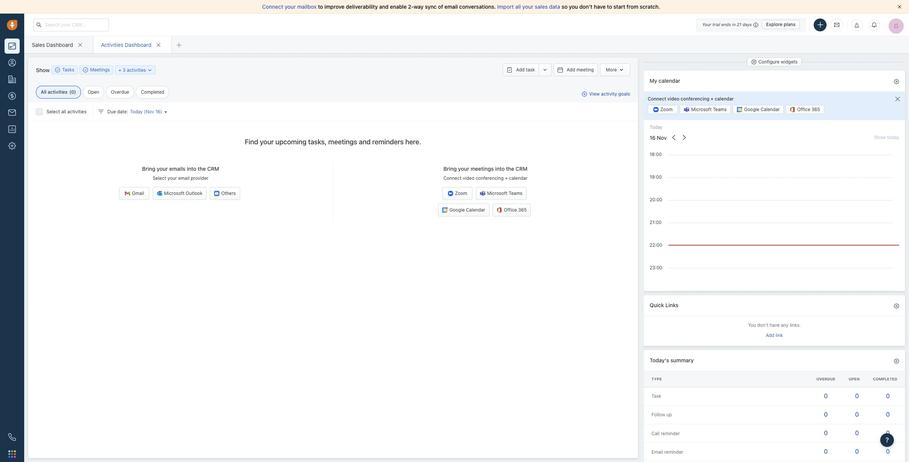 Task type: describe. For each thing, give the bounding box(es) containing it.
Search your CRM... text field
[[33, 18, 109, 31]]

23:00
[[650, 265, 663, 271]]

data
[[549, 3, 561, 10]]

add meeting
[[567, 67, 594, 73]]

bring your meetings into the crm connect video conferencing + calendar
[[444, 166, 528, 181]]

0 horizontal spatial open
[[88, 89, 99, 95]]

select all activities
[[47, 109, 87, 115]]

email image
[[835, 22, 840, 28]]

activity
[[601, 91, 618, 97]]

1 vertical spatial activities
[[48, 89, 68, 95]]

enable
[[390, 3, 407, 10]]

so
[[562, 3, 568, 10]]

mailbox
[[297, 3, 317, 10]]

import
[[498, 3, 514, 10]]

zoom button for google calendar button associated with the bottommost office 365 button
[[443, 188, 473, 200]]

summary
[[671, 358, 694, 364]]

others button
[[210, 188, 240, 200]]

1 horizontal spatial 365
[[812, 107, 821, 113]]

your
[[703, 22, 712, 27]]

microsoft outlook
[[164, 191, 203, 197]]

dashboard for activities dashboard
[[125, 41, 151, 48]]

21:00
[[650, 220, 662, 225]]

widgets
[[781, 59, 798, 65]]

microsoft outlook button
[[153, 188, 207, 200]]

tasks
[[62, 67, 74, 73]]

quick links
[[650, 303, 679, 309]]

20:00
[[650, 197, 663, 203]]

here.
[[406, 138, 421, 146]]

links.
[[790, 323, 801, 329]]

22:00
[[650, 243, 663, 248]]

my calendar
[[650, 77, 681, 84]]

crm for bring your meetings into the crm
[[516, 166, 528, 172]]

sales dashboard
[[32, 41, 73, 48]]

today for today
[[650, 125, 663, 130]]

up
[[667, 413, 672, 418]]

meetings inside bring your meetings into the crm connect video conferencing + calendar
[[471, 166, 494, 172]]

add meeting button
[[554, 64, 598, 76]]

1 horizontal spatial video
[[668, 96, 680, 102]]

provider
[[191, 176, 209, 181]]

1 vertical spatial nov
[[657, 135, 667, 141]]

reminder for email reminder
[[665, 450, 684, 456]]

trial
[[713, 22, 721, 27]]

all
[[41, 89, 46, 95]]

follow
[[652, 413, 666, 418]]

your for find your upcoming tasks, meetings and reminders here.
[[260, 138, 274, 146]]

calendar for office 365 button to the right
[[761, 107, 780, 113]]

upcoming
[[276, 138, 307, 146]]

more
[[606, 67, 617, 73]]

1 vertical spatial +
[[711, 96, 714, 102]]

sales
[[535, 3, 548, 10]]

2 to from the left
[[607, 3, 612, 10]]

ends
[[722, 22, 731, 27]]

0 vertical spatial email
[[445, 3, 458, 10]]

0 horizontal spatial 16
[[155, 109, 161, 115]]

zoom for the bottommost office 365 button
[[455, 191, 467, 197]]

follow up
[[652, 413, 672, 418]]

0 vertical spatial have
[[594, 3, 606, 10]]

tasks,
[[308, 138, 327, 146]]

0 vertical spatial teams
[[713, 107, 727, 113]]

configure
[[759, 59, 780, 65]]

explore plans link
[[762, 20, 800, 29]]

1 to from the left
[[318, 3, 323, 10]]

view activity goals link
[[582, 91, 631, 97]]

gmail button
[[119, 188, 150, 200]]

office for office 365 button to the right
[[798, 107, 811, 113]]

due date:
[[107, 109, 128, 115]]

activities for all
[[67, 109, 87, 115]]

all activities ( 0 )
[[41, 89, 76, 95]]

16 nov
[[650, 135, 667, 141]]

crm for bring your emails into the crm
[[207, 166, 219, 172]]

today's
[[650, 358, 670, 364]]

you
[[749, 323, 756, 329]]

+ inside bring your meetings into the crm connect video conferencing + calendar
[[505, 176, 508, 181]]

bring for bring your emails into the crm
[[142, 166, 155, 172]]

19:00
[[650, 174, 662, 180]]

show
[[36, 67, 50, 73]]

1 vertical spatial all
[[61, 109, 66, 115]]

reminders
[[372, 138, 404, 146]]

meeting
[[577, 67, 594, 73]]

meetings
[[90, 67, 110, 73]]

you
[[569, 3, 578, 10]]

+ 3 activities
[[119, 67, 146, 73]]

21
[[737, 22, 742, 27]]

explore plans
[[767, 22, 796, 27]]

1 horizontal spatial office 365 button
[[786, 105, 825, 114]]

sales
[[32, 41, 45, 48]]

way
[[414, 3, 424, 10]]

+ 3 activities link
[[119, 66, 153, 74]]

today's summary
[[650, 358, 694, 364]]

2 horizontal spatial microsoft
[[692, 107, 712, 113]]

of
[[438, 3, 443, 10]]

configure widgets button
[[748, 58, 802, 67]]

0 horizontal spatial and
[[359, 138, 371, 146]]

due
[[107, 109, 116, 115]]

1 horizontal spatial conferencing
[[681, 96, 710, 102]]

from
[[627, 3, 639, 10]]

0 vertical spatial google
[[745, 107, 760, 113]]

add task button
[[503, 64, 539, 76]]

gmail
[[132, 191, 144, 197]]

1 vertical spatial office 365 button
[[493, 204, 531, 217]]

0 horizontal spatial teams
[[509, 191, 523, 197]]

1 horizontal spatial all
[[516, 3, 521, 10]]

today for today ( nov 16 )
[[130, 109, 143, 115]]

microsoft teams for the bottommost office 365 button
[[487, 191, 523, 197]]

0 horizontal spatial overdue
[[111, 89, 129, 95]]

0 horizontal spatial (
[[69, 89, 71, 95]]

bring for bring your meetings into the crm
[[444, 166, 457, 172]]

1 horizontal spatial 16
[[650, 135, 656, 141]]

0 horizontal spatial meetings
[[329, 138, 357, 146]]

activities dashboard
[[101, 41, 151, 48]]

microsoft teams for office 365 button to the right
[[692, 107, 727, 113]]

configure widgets
[[759, 59, 798, 65]]

0 horizontal spatial 365
[[519, 208, 527, 213]]

today ( nov 16 )
[[130, 109, 162, 115]]

0 vertical spatial select
[[47, 109, 60, 115]]



Task type: locate. For each thing, give the bounding box(es) containing it.
conversations.
[[460, 3, 496, 10]]

nov up the 18:00 in the right of the page
[[657, 135, 667, 141]]

connect for connect your mailbox to improve deliverability and enable 2-way sync of email conversations. import all your sales data so you don't have to start from scratch.
[[262, 3, 283, 10]]

type
[[652, 377, 662, 382]]

microsoft teams down connect video conferencing + calendar
[[692, 107, 727, 113]]

your for bring your meetings into the crm connect video conferencing + calendar
[[458, 166, 470, 172]]

goals
[[619, 91, 631, 97]]

microsoft for bring your emails into the crm
[[164, 191, 185, 197]]

1 vertical spatial open
[[849, 377, 860, 382]]

google calendar button
[[733, 105, 784, 114], [438, 204, 490, 217]]

microsoft teams button
[[680, 105, 731, 114], [476, 188, 527, 200]]

video inside bring your meetings into the crm connect video conferencing + calendar
[[463, 176, 475, 181]]

0 vertical spatial calendar
[[761, 107, 780, 113]]

1 horizontal spatial today
[[650, 125, 663, 130]]

improve
[[325, 3, 345, 10]]

have left 'start'
[[594, 3, 606, 10]]

zoom button for google calendar button related to office 365 button to the right
[[648, 105, 678, 114]]

0 vertical spatial office 365 button
[[786, 105, 825, 114]]

1 vertical spatial connect
[[648, 96, 667, 102]]

select down all activities ( 0 )
[[47, 109, 60, 115]]

add inside button
[[567, 67, 576, 73]]

1 vertical spatial have
[[770, 323, 780, 329]]

0 horizontal spatial dashboard
[[46, 41, 73, 48]]

into
[[187, 166, 196, 172], [495, 166, 505, 172]]

office
[[798, 107, 811, 113], [504, 208, 517, 213]]

1 horizontal spatial teams
[[713, 107, 727, 113]]

reminder for call reminder
[[661, 431, 680, 437]]

conferencing inside bring your meetings into the crm connect video conferencing + calendar
[[476, 176, 504, 181]]

office for the bottommost office 365 button
[[504, 208, 517, 213]]

and left enable
[[379, 3, 389, 10]]

email inside bring your emails into the crm select your email provider
[[178, 176, 190, 181]]

18:00
[[650, 152, 662, 157]]

1 vertical spatial overdue
[[817, 377, 836, 382]]

my
[[650, 77, 658, 84]]

1 bring from the left
[[142, 166, 155, 172]]

bring your emails into the crm select your email provider
[[142, 166, 219, 181]]

add left meeting
[[567, 67, 576, 73]]

1 horizontal spatial don't
[[758, 323, 769, 329]]

zoom button down bring your meetings into the crm connect video conferencing + calendar
[[443, 188, 473, 200]]

dashboard right sales
[[46, 41, 73, 48]]

import all your sales data link
[[498, 3, 562, 10]]

1 horizontal spatial microsoft teams button
[[680, 105, 731, 114]]

connect your mailbox link
[[262, 3, 318, 10]]

1 crm from the left
[[207, 166, 219, 172]]

1 horizontal spatial office
[[798, 107, 811, 113]]

office 365 button
[[786, 105, 825, 114], [493, 204, 531, 217]]

add left link
[[766, 333, 775, 339]]

microsoft left outlook
[[164, 191, 185, 197]]

0 vertical spatial open
[[88, 89, 99, 95]]

select
[[47, 109, 60, 115], [153, 176, 166, 181]]

) for today ( nov 16 )
[[161, 109, 162, 115]]

zoom down bring your meetings into the crm connect video conferencing + calendar
[[455, 191, 467, 197]]

activities down all activities ( 0 )
[[67, 109, 87, 115]]

into inside bring your meetings into the crm connect video conferencing + calendar
[[495, 166, 505, 172]]

0 vertical spatial connect
[[262, 3, 283, 10]]

1 horizontal spatial calendar
[[659, 77, 681, 84]]

microsoft teams button down connect video conferencing + calendar
[[680, 105, 731, 114]]

microsoft inside button
[[164, 191, 185, 197]]

0 vertical spatial 365
[[812, 107, 821, 113]]

connect for connect video conferencing + calendar
[[648, 96, 667, 102]]

1 horizontal spatial microsoft teams
[[692, 107, 727, 113]]

0 horizontal spatial select
[[47, 109, 60, 115]]

1 horizontal spatial and
[[379, 3, 389, 10]]

1 vertical spatial teams
[[509, 191, 523, 197]]

0 vertical spatial overdue
[[111, 89, 129, 95]]

connect inside bring your meetings into the crm connect video conferencing + calendar
[[444, 176, 462, 181]]

2 crm from the left
[[516, 166, 528, 172]]

activities inside button
[[127, 67, 146, 73]]

0 horizontal spatial bring
[[142, 166, 155, 172]]

0 vertical spatial calendar
[[659, 77, 681, 84]]

1 horizontal spatial connect
[[444, 176, 462, 181]]

0 horizontal spatial google calendar button
[[438, 204, 490, 217]]

1 vertical spatial calendar
[[715, 96, 734, 102]]

freshworks switcher image
[[8, 451, 16, 459]]

1 horizontal spatial add
[[567, 67, 576, 73]]

zoom button up 16 nov
[[648, 105, 678, 114]]

connect
[[262, 3, 283, 10], [648, 96, 667, 102], [444, 176, 462, 181]]

0 vertical spatial don't
[[580, 3, 593, 10]]

google calendar button for the bottommost office 365 button
[[438, 204, 490, 217]]

into for emails
[[187, 166, 196, 172]]

1 horizontal spatial google calendar
[[745, 107, 780, 113]]

days
[[743, 22, 752, 27]]

0 horizontal spatial calendar
[[466, 208, 486, 213]]

zoom for office 365 button to the right
[[661, 107, 673, 113]]

add link link
[[766, 333, 784, 341]]

today right date:
[[130, 109, 143, 115]]

0 horizontal spatial nov
[[146, 109, 154, 115]]

crm inside bring your emails into the crm select your email provider
[[207, 166, 219, 172]]

email down emails
[[178, 176, 190, 181]]

2 horizontal spatial add
[[766, 333, 775, 339]]

1 horizontal spatial to
[[607, 3, 612, 10]]

1 horizontal spatial zoom button
[[648, 105, 678, 114]]

1 horizontal spatial (
[[144, 109, 146, 115]]

task
[[526, 67, 535, 73]]

conferencing
[[681, 96, 710, 102], [476, 176, 504, 181]]

1 vertical spatial 16
[[650, 135, 656, 141]]

1 horizontal spatial into
[[495, 166, 505, 172]]

reminder right call
[[661, 431, 680, 437]]

links
[[666, 303, 679, 309]]

connect your mailbox to improve deliverability and enable 2-way sync of email conversations. import all your sales data so you don't have to start from scratch.
[[262, 3, 661, 10]]

view
[[590, 91, 600, 97]]

task
[[652, 394, 662, 400]]

completed
[[141, 89, 164, 95], [873, 377, 898, 382]]

0 horizontal spatial video
[[463, 176, 475, 181]]

google
[[745, 107, 760, 113], [450, 208, 465, 213]]

2 bring from the left
[[444, 166, 457, 172]]

activities
[[101, 41, 123, 48]]

connect video conferencing + calendar
[[648, 96, 734, 102]]

dashboard
[[46, 41, 73, 48], [125, 41, 151, 48]]

don't
[[580, 3, 593, 10], [758, 323, 769, 329]]

your for connect your mailbox to improve deliverability and enable 2-way sync of email conversations. import all your sales data so you don't have to start from scratch.
[[285, 3, 296, 10]]

today up 16 nov
[[650, 125, 663, 130]]

calendar for the bottommost office 365 button
[[466, 208, 486, 213]]

add link
[[766, 333, 784, 339]]

reminder
[[661, 431, 680, 437], [665, 450, 684, 456]]

0 vertical spatial nov
[[146, 109, 154, 115]]

find your upcoming tasks, meetings and reminders here.
[[245, 138, 421, 146]]

your for bring your emails into the crm select your email provider
[[157, 166, 168, 172]]

email right of in the top left of the page
[[445, 3, 458, 10]]

1 horizontal spatial )
[[161, 109, 162, 115]]

any
[[781, 323, 789, 329]]

dashboard for sales dashboard
[[46, 41, 73, 48]]

call
[[652, 431, 660, 437]]

1 vertical spatial and
[[359, 138, 371, 146]]

the for meetings
[[506, 166, 515, 172]]

16 up the 18:00 in the right of the page
[[650, 135, 656, 141]]

1 vertical spatial don't
[[758, 323, 769, 329]]

activities right '3'
[[127, 67, 146, 73]]

calendar
[[659, 77, 681, 84], [715, 96, 734, 102], [509, 176, 528, 181]]

(
[[69, 89, 71, 95], [144, 109, 146, 115]]

microsoft down connect video conferencing + calendar
[[692, 107, 712, 113]]

office 365 for the bottommost office 365 button
[[504, 208, 527, 213]]

0 vertical spatial and
[[379, 3, 389, 10]]

1 vertical spatial video
[[463, 176, 475, 181]]

calendar inside bring your meetings into the crm connect video conferencing + calendar
[[509, 176, 528, 181]]

bring inside bring your emails into the crm select your email provider
[[142, 166, 155, 172]]

office 365
[[798, 107, 821, 113], [504, 208, 527, 213]]

down image
[[147, 68, 153, 73]]

crm inside bring your meetings into the crm connect video conferencing + calendar
[[516, 166, 528, 172]]

2 horizontal spatial +
[[711, 96, 714, 102]]

microsoft teams button for google calendar button associated with the bottommost office 365 button
[[476, 188, 527, 200]]

email reminder
[[652, 450, 684, 456]]

1 horizontal spatial have
[[770, 323, 780, 329]]

microsoft teams
[[692, 107, 727, 113], [487, 191, 523, 197]]

0 horizontal spatial zoom
[[455, 191, 467, 197]]

and
[[379, 3, 389, 10], [359, 138, 371, 146]]

close image
[[898, 5, 902, 9]]

open
[[88, 89, 99, 95], [849, 377, 860, 382]]

0 horizontal spatial all
[[61, 109, 66, 115]]

( right date:
[[144, 109, 146, 115]]

1 vertical spatial )
[[161, 109, 162, 115]]

call reminder
[[652, 431, 680, 437]]

your inside bring your meetings into the crm connect video conferencing + calendar
[[458, 166, 470, 172]]

google calendar for google calendar button associated with the bottommost office 365 button
[[450, 208, 486, 213]]

) for all activities ( 0 )
[[74, 89, 76, 95]]

microsoft for bring your meetings into the crm
[[487, 191, 508, 197]]

crm
[[207, 166, 219, 172], [516, 166, 528, 172]]

all
[[516, 3, 521, 10], [61, 109, 66, 115]]

)
[[74, 89, 76, 95], [161, 109, 162, 115]]

add for add meeting
[[567, 67, 576, 73]]

0 vertical spatial meetings
[[329, 138, 357, 146]]

view activity goals
[[590, 91, 631, 97]]

1 vertical spatial google
[[450, 208, 465, 213]]

have up add link
[[770, 323, 780, 329]]

in
[[733, 22, 736, 27]]

the for emails
[[198, 166, 206, 172]]

3
[[123, 67, 126, 73]]

all right import at the top
[[516, 3, 521, 10]]

16
[[155, 109, 161, 115], [650, 135, 656, 141]]

activities right all at the top left
[[48, 89, 68, 95]]

to
[[318, 3, 323, 10], [607, 3, 612, 10]]

emails
[[169, 166, 186, 172]]

2 vertical spatial connect
[[444, 176, 462, 181]]

select inside bring your emails into the crm select your email provider
[[153, 176, 166, 181]]

email
[[652, 450, 663, 456]]

all down all activities ( 0 )
[[61, 109, 66, 115]]

1 horizontal spatial open
[[849, 377, 860, 382]]

email
[[445, 3, 458, 10], [178, 176, 190, 181]]

add for add task
[[516, 67, 525, 73]]

scratch.
[[640, 3, 661, 10]]

1 vertical spatial meetings
[[471, 166, 494, 172]]

nov
[[146, 109, 154, 115], [657, 135, 667, 141]]

microsoft teams button for google calendar button related to office 365 button to the right
[[680, 105, 731, 114]]

add inside button
[[516, 67, 525, 73]]

outlook
[[186, 191, 203, 197]]

2 into from the left
[[495, 166, 505, 172]]

microsoft teams button down bring your meetings into the crm connect video conferencing + calendar
[[476, 188, 527, 200]]

and left reminders
[[359, 138, 371, 146]]

0 vertical spatial office
[[798, 107, 811, 113]]

google calendar button for office 365 button to the right
[[733, 105, 784, 114]]

2 vertical spatial calendar
[[509, 176, 528, 181]]

0 vertical spatial activities
[[127, 67, 146, 73]]

0 horizontal spatial google calendar
[[450, 208, 486, 213]]

plans
[[784, 22, 796, 27]]

+ inside + 3 activities link
[[119, 67, 121, 73]]

add task
[[516, 67, 535, 73]]

zoom down connect video conferencing + calendar
[[661, 107, 673, 113]]

start
[[614, 3, 626, 10]]

into for meetings
[[495, 166, 505, 172]]

1 dashboard from the left
[[46, 41, 73, 48]]

microsoft
[[692, 107, 712, 113], [164, 191, 185, 197], [487, 191, 508, 197]]

microsoft teams down bring your meetings into the crm connect video conferencing + calendar
[[487, 191, 523, 197]]

dashboard up + 3 activities button on the left top of page
[[125, 41, 151, 48]]

1 vertical spatial google calendar button
[[438, 204, 490, 217]]

( up the select all activities at the left top
[[69, 89, 71, 95]]

into inside bring your emails into the crm select your email provider
[[187, 166, 196, 172]]

date:
[[117, 109, 128, 115]]

0 horizontal spatial to
[[318, 3, 323, 10]]

1 horizontal spatial bring
[[444, 166, 457, 172]]

0 vertical spatial video
[[668, 96, 680, 102]]

microsoft down bring your meetings into the crm connect video conferencing + calendar
[[487, 191, 508, 197]]

2 vertical spatial activities
[[67, 109, 87, 115]]

add for add link
[[766, 333, 775, 339]]

1 horizontal spatial +
[[505, 176, 508, 181]]

2 horizontal spatial calendar
[[715, 96, 734, 102]]

select up microsoft outlook button
[[153, 176, 166, 181]]

completed for open
[[873, 377, 898, 382]]

1 horizontal spatial crm
[[516, 166, 528, 172]]

sync
[[425, 3, 437, 10]]

1 into from the left
[[187, 166, 196, 172]]

0 horizontal spatial into
[[187, 166, 196, 172]]

0 vertical spatial today
[[130, 109, 143, 115]]

1 vertical spatial today
[[650, 125, 663, 130]]

teams down connect video conferencing + calendar
[[713, 107, 727, 113]]

quick
[[650, 303, 664, 309]]

add
[[516, 67, 525, 73], [567, 67, 576, 73], [766, 333, 775, 339]]

the inside bring your meetings into the crm connect video conferencing + calendar
[[506, 166, 515, 172]]

2 dashboard from the left
[[125, 41, 151, 48]]

0 horizontal spatial today
[[130, 109, 143, 115]]

0 horizontal spatial completed
[[141, 89, 164, 95]]

0 vertical spatial +
[[119, 67, 121, 73]]

0 vertical spatial google calendar
[[745, 107, 780, 113]]

1 horizontal spatial email
[[445, 3, 458, 10]]

365
[[812, 107, 821, 113], [519, 208, 527, 213]]

0 horizontal spatial conferencing
[[476, 176, 504, 181]]

0 horizontal spatial crm
[[207, 166, 219, 172]]

0 horizontal spatial zoom button
[[443, 188, 473, 200]]

1 horizontal spatial dashboard
[[125, 41, 151, 48]]

the inside bring your emails into the crm select your email provider
[[198, 166, 206, 172]]

phone image
[[8, 434, 16, 442]]

0 horizontal spatial add
[[516, 67, 525, 73]]

office 365 for office 365 button to the right
[[798, 107, 821, 113]]

google calendar for google calendar button related to office 365 button to the right
[[745, 107, 780, 113]]

phone element
[[5, 430, 20, 446]]

deliverability
[[346, 3, 378, 10]]

zoom button
[[648, 105, 678, 114], [443, 188, 473, 200]]

teams
[[713, 107, 727, 113], [509, 191, 523, 197]]

activities for 3
[[127, 67, 146, 73]]

16 right date:
[[155, 109, 161, 115]]

2 the from the left
[[506, 166, 515, 172]]

1 vertical spatial completed
[[873, 377, 898, 382]]

0 vertical spatial zoom button
[[648, 105, 678, 114]]

nov right date:
[[146, 109, 154, 115]]

0 vertical spatial 16
[[155, 109, 161, 115]]

teams down bring your meetings into the crm connect video conferencing + calendar
[[509, 191, 523, 197]]

0 horizontal spatial microsoft
[[164, 191, 185, 197]]

bring inside bring your meetings into the crm connect video conferencing + calendar
[[444, 166, 457, 172]]

completed for overdue
[[141, 89, 164, 95]]

to left 'start'
[[607, 3, 612, 10]]

1 vertical spatial office
[[504, 208, 517, 213]]

add left task
[[516, 67, 525, 73]]

reminder right email at bottom right
[[665, 450, 684, 456]]

to right mailbox
[[318, 3, 323, 10]]

others
[[221, 191, 236, 197]]

explore
[[767, 22, 783, 27]]

1 vertical spatial reminder
[[665, 450, 684, 456]]

+ 3 activities button
[[115, 65, 156, 75]]

link
[[776, 333, 784, 339]]

0 vertical spatial reminder
[[661, 431, 680, 437]]

1 the from the left
[[198, 166, 206, 172]]



Task type: vqa. For each thing, say whether or not it's contained in the screenshot.
topmost And
yes



